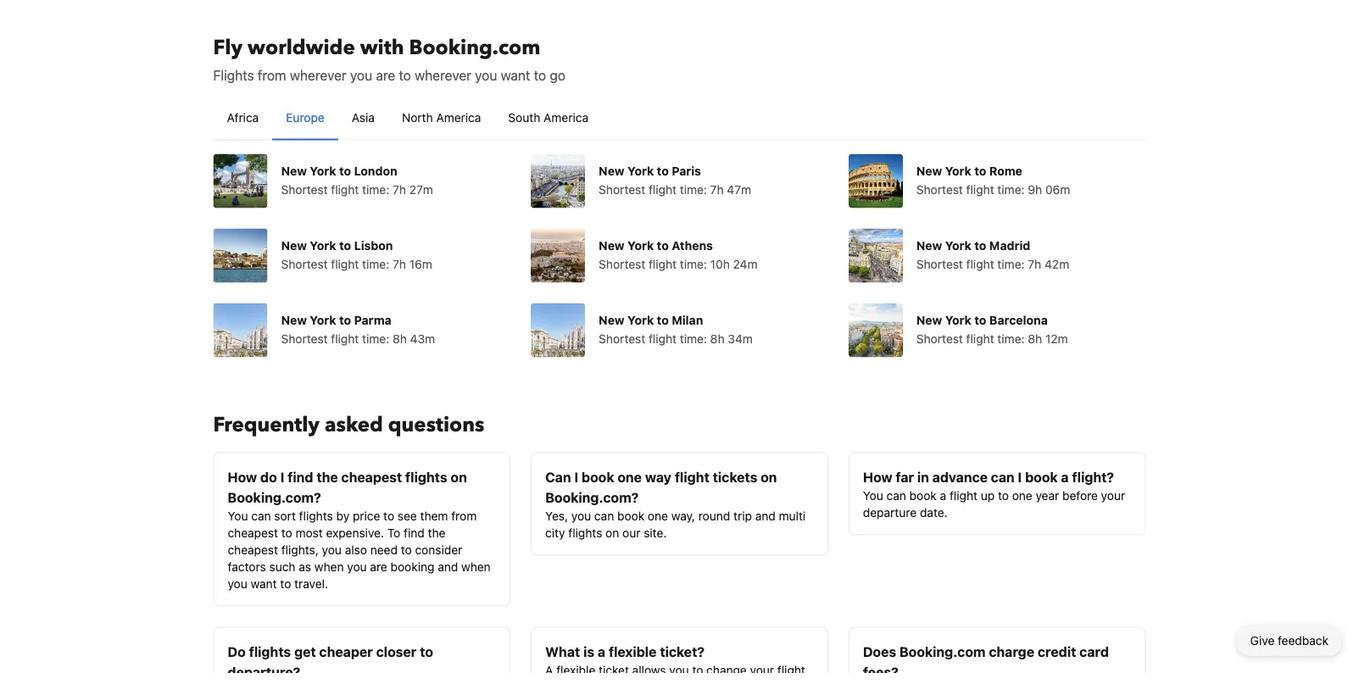 Task type: vqa. For each thing, say whether or not it's contained in the screenshot.
left '74'
no



Task type: locate. For each thing, give the bounding box(es) containing it.
new inside new york to parma shortest flight time: 8h 43m
[[281, 313, 307, 327]]

flight inside the new york to athens shortest flight time: 10h 24m
[[649, 257, 677, 271]]

0 horizontal spatial and
[[438, 560, 458, 574]]

0 horizontal spatial the
[[316, 469, 338, 485]]

flight down paris
[[649, 182, 677, 196]]

flight down milan
[[649, 332, 677, 346]]

time: inside new york to london shortest flight time: 7h 27m
[[362, 182, 389, 196]]

2 horizontal spatial on
[[761, 469, 777, 485]]

2 vertical spatial one
[[648, 509, 668, 523]]

1 horizontal spatial america
[[544, 110, 588, 124]]

europe button
[[272, 95, 338, 139]]

are down with
[[376, 67, 395, 83]]

1 8h from the left
[[393, 332, 407, 346]]

can inside can i book one way flight tickets on booking.com? yes, you can book one way, round trip and multi city flights on our site.
[[594, 509, 614, 523]]

to right up
[[998, 488, 1009, 502]]

shortest inside new york to madrid shortest flight time: 7h 42m
[[916, 257, 963, 271]]

flight inside the new york to lisbon shortest flight time: 7h 16m
[[331, 257, 359, 271]]

can inside how do i find the cheapest flights on booking.com? you can sort flights by price to see them from cheapest to most expensive. to find the cheapest flights, you also need to consider factors such as when you are booking and when you want to travel.
[[251, 509, 271, 523]]

new for new york to paris shortest flight time: 7h 47m
[[599, 164, 625, 178]]

1 horizontal spatial i
[[574, 469, 578, 485]]

0 horizontal spatial want
[[251, 577, 277, 591]]

1 horizontal spatial find
[[404, 526, 425, 540]]

you inside how far in advance can i book a flight? you can book a flight up to one year before your departure date.
[[863, 488, 883, 502]]

0 vertical spatial find
[[288, 469, 313, 485]]

new inside the new york to rome shortest flight time: 9h 06m
[[916, 164, 942, 178]]

when
[[314, 560, 344, 574], [461, 560, 491, 574]]

your
[[1101, 488, 1125, 502]]

shortest inside new york to parma shortest flight time: 8h 43m
[[281, 332, 328, 346]]

flight for madrid
[[966, 257, 994, 271]]

shortest for new york to parma shortest flight time: 8h 43m
[[281, 332, 328, 346]]

york left rome
[[945, 164, 972, 178]]

8h inside new york to parma shortest flight time: 8h 43m
[[393, 332, 407, 346]]

shortest right new york to rome image
[[916, 182, 963, 196]]

time: for milan
[[680, 332, 707, 346]]

time: down paris
[[680, 182, 707, 196]]

shortest right new york to milan image
[[599, 332, 645, 346]]

africa
[[227, 110, 259, 124]]

time: down rome
[[997, 182, 1025, 196]]

time: down milan
[[680, 332, 707, 346]]

factors
[[228, 560, 266, 574]]

shortest for new york to rome shortest flight time: 9h 06m
[[916, 182, 963, 196]]

0 horizontal spatial wherever
[[290, 67, 347, 83]]

flight inside new york to milan shortest flight time: 8h 34m
[[649, 332, 677, 346]]

0 horizontal spatial booking.com?
[[228, 489, 321, 505]]

3 i from the left
[[1018, 469, 1022, 485]]

south america
[[508, 110, 588, 124]]

2 8h from the left
[[710, 332, 725, 346]]

america
[[436, 110, 481, 124], [544, 110, 588, 124]]

flight right way on the left bottom of the page
[[675, 469, 710, 485]]

0 vertical spatial from
[[258, 67, 286, 83]]

0 vertical spatial you
[[863, 488, 883, 502]]

and down consider
[[438, 560, 458, 574]]

3 8h from the left
[[1028, 332, 1042, 346]]

1 how from the left
[[228, 469, 257, 485]]

flight down athens
[[649, 257, 677, 271]]

1 vertical spatial and
[[438, 560, 458, 574]]

shortest right new york to lisbon image
[[281, 257, 328, 271]]

time: down the london on the top of page
[[362, 182, 389, 196]]

1 horizontal spatial from
[[451, 509, 477, 523]]

0 horizontal spatial how
[[228, 469, 257, 485]]

new inside new york to madrid shortest flight time: 7h 42m
[[916, 238, 942, 252]]

flight inside how far in advance can i book a flight? you can book a flight up to one year before your departure date.
[[950, 488, 978, 502]]

shortest right the new york to madrid image
[[916, 257, 963, 271]]

1 horizontal spatial 8h
[[710, 332, 725, 346]]

flight inside "new york to paris shortest flight time: 7h 47m"
[[649, 182, 677, 196]]

expensive.
[[326, 526, 384, 540]]

you left the sort
[[228, 509, 248, 523]]

new right the new york to athens 'image'
[[599, 238, 625, 252]]

york inside the new york to lisbon shortest flight time: 7h 16m
[[310, 238, 336, 252]]

new york to milan shortest flight time: 8h 34m
[[599, 313, 753, 346]]

0 horizontal spatial i
[[280, 469, 284, 485]]

york left milan
[[627, 313, 654, 327]]

new york to paris shortest flight time: 7h 47m
[[599, 164, 751, 196]]

york for madrid
[[945, 238, 972, 252]]

booking.com up north america
[[409, 34, 540, 62]]

on for can i book one way flight tickets on booking.com?
[[761, 469, 777, 485]]

2 horizontal spatial one
[[1012, 488, 1032, 502]]

8h for 12m
[[1028, 332, 1042, 346]]

on right 'tickets'
[[761, 469, 777, 485]]

time:
[[362, 182, 389, 196], [680, 182, 707, 196], [997, 182, 1025, 196], [362, 257, 389, 271], [680, 257, 707, 271], [997, 257, 1025, 271], [362, 332, 389, 346], [680, 332, 707, 346], [997, 332, 1025, 346]]

1 vertical spatial the
[[428, 526, 445, 540]]

to down such
[[280, 577, 291, 591]]

8h inside new york to milan shortest flight time: 8h 34m
[[710, 332, 725, 346]]

one inside how far in advance can i book a flight? you can book a flight up to one year before your departure date.
[[1012, 488, 1032, 502]]

flight inside new york to barcelona shortest flight time: 8h 12m
[[966, 332, 994, 346]]

find down see
[[404, 526, 425, 540]]

2 i from the left
[[574, 469, 578, 485]]

can left the sort
[[251, 509, 271, 523]]

fly
[[213, 34, 243, 62]]

1 horizontal spatial you
[[863, 488, 883, 502]]

the
[[316, 469, 338, 485], [428, 526, 445, 540]]

2 when from the left
[[461, 560, 491, 574]]

round
[[698, 509, 730, 523]]

new right new york to parma image
[[281, 313, 307, 327]]

as
[[299, 560, 311, 574]]

8h inside new york to barcelona shortest flight time: 8h 12m
[[1028, 332, 1042, 346]]

shortest right new york to parma image
[[281, 332, 328, 346]]

new york to parma shortest flight time: 8h 43m
[[281, 313, 435, 346]]

time: inside the new york to athens shortest flight time: 10h 24m
[[680, 257, 707, 271]]

flight for barcelona
[[966, 332, 994, 346]]

2 booking.com? from the left
[[545, 489, 639, 505]]

shortest inside the new york to rome shortest flight time: 9h 06m
[[916, 182, 963, 196]]

flight down rome
[[966, 182, 994, 196]]

a up before
[[1061, 469, 1069, 485]]

i right can
[[574, 469, 578, 485]]

what
[[545, 644, 580, 660]]

1 horizontal spatial and
[[755, 509, 776, 523]]

new york to rome image
[[849, 154, 903, 208]]

7h inside the new york to lisbon shortest flight time: 7h 16m
[[393, 257, 406, 271]]

new york to lisbon image
[[213, 228, 268, 283]]

7h inside new york to madrid shortest flight time: 7h 42m
[[1028, 257, 1041, 271]]

new
[[281, 164, 307, 178], [599, 164, 625, 178], [916, 164, 942, 178], [281, 238, 307, 252], [599, 238, 625, 252], [916, 238, 942, 252], [281, 313, 307, 327], [599, 313, 625, 327], [916, 313, 942, 327]]

0 horizontal spatial from
[[258, 67, 286, 83]]

8h
[[393, 332, 407, 346], [710, 332, 725, 346], [1028, 332, 1042, 346]]

are down the need
[[370, 560, 387, 574]]

york
[[310, 164, 336, 178], [627, 164, 654, 178], [945, 164, 972, 178], [310, 238, 336, 252], [627, 238, 654, 252], [945, 238, 972, 252], [310, 313, 336, 327], [627, 313, 654, 327], [945, 313, 972, 327]]

see
[[398, 509, 417, 523]]

shortest inside new york to milan shortest flight time: 8h 34m
[[599, 332, 645, 346]]

new inside new york to barcelona shortest flight time: 8h 12m
[[916, 313, 942, 327]]

york left madrid
[[945, 238, 972, 252]]

24m
[[733, 257, 758, 271]]

find
[[288, 469, 313, 485], [404, 526, 425, 540]]

to inside the new york to rome shortest flight time: 9h 06m
[[974, 164, 986, 178]]

how left far
[[863, 469, 892, 485]]

8h left 34m
[[710, 332, 725, 346]]

0 vertical spatial want
[[501, 67, 530, 83]]

new right new york to barcelona image
[[916, 313, 942, 327]]

on inside how do i find the cheapest flights on booking.com? you can sort flights by price to see them from cheapest to most expensive. to find the cheapest flights, you also need to consider factors such as when you are booking and when you want to travel.
[[451, 469, 467, 485]]

when down consider
[[461, 560, 491, 574]]

to inside new york to madrid shortest flight time: 7h 42m
[[974, 238, 986, 252]]

booking.com? inside can i book one way flight tickets on booking.com? yes, you can book one way, round trip and multi city flights on our site.
[[545, 489, 639, 505]]

year
[[1036, 488, 1059, 502]]

to inside the new york to athens shortest flight time: 10h 24m
[[657, 238, 669, 252]]

shortest inside new york to barcelona shortest flight time: 8h 12m
[[916, 332, 963, 346]]

want down the factors
[[251, 577, 277, 591]]

how for how do i find the cheapest flights on booking.com?
[[228, 469, 257, 485]]

to inside new york to barcelona shortest flight time: 8h 12m
[[974, 313, 986, 327]]

a up date.
[[940, 488, 946, 502]]

10h
[[710, 257, 730, 271]]

0 horizontal spatial a
[[598, 644, 605, 660]]

you right yes,
[[571, 509, 591, 523]]

to left the parma
[[339, 313, 351, 327]]

to left barcelona
[[974, 313, 986, 327]]

1 horizontal spatial booking.com?
[[545, 489, 639, 505]]

from right flights
[[258, 67, 286, 83]]

to inside new york to milan shortest flight time: 8h 34m
[[657, 313, 669, 327]]

7h inside "new york to paris shortest flight time: 7h 47m"
[[710, 182, 724, 196]]

shortest right 'new york to paris' image on the top left of page
[[599, 182, 645, 196]]

booking.com?
[[228, 489, 321, 505], [545, 489, 639, 505]]

way
[[645, 469, 671, 485]]

1 horizontal spatial one
[[648, 509, 668, 523]]

0 horizontal spatial one
[[618, 469, 642, 485]]

flight down madrid
[[966, 257, 994, 271]]

1 vertical spatial a
[[940, 488, 946, 502]]

flight for milan
[[649, 332, 677, 346]]

time: for rome
[[997, 182, 1025, 196]]

flight inside can i book one way flight tickets on booking.com? yes, you can book one way, round trip and multi city flights on our site.
[[675, 469, 710, 485]]

flight inside new york to parma shortest flight time: 8h 43m
[[331, 332, 359, 346]]

new inside the new york to lisbon shortest flight time: 7h 16m
[[281, 238, 307, 252]]

before
[[1062, 488, 1098, 502]]

flight inside the new york to rome shortest flight time: 9h 06m
[[966, 182, 994, 196]]

from
[[258, 67, 286, 83], [451, 509, 477, 523]]

booking.com? for i
[[228, 489, 321, 505]]

one left year
[[1012, 488, 1032, 502]]

1 i from the left
[[280, 469, 284, 485]]

the up consider
[[428, 526, 445, 540]]

you inside how do i find the cheapest flights on booking.com? you can sort flights by price to see them from cheapest to most expensive. to find the cheapest flights, you also need to consider factors such as when you are booking and when you want to travel.
[[228, 509, 248, 523]]

0 horizontal spatial 8h
[[393, 332, 407, 346]]

you down with
[[350, 67, 372, 83]]

from right them
[[451, 509, 477, 523]]

on
[[451, 469, 467, 485], [761, 469, 777, 485], [606, 526, 619, 540]]

york inside new york to barcelona shortest flight time: 8h 12m
[[945, 313, 972, 327]]

york inside new york to milan shortest flight time: 8h 34m
[[627, 313, 654, 327]]

york inside new york to parma shortest flight time: 8h 43m
[[310, 313, 336, 327]]

york inside new york to madrid shortest flight time: 7h 42m
[[945, 238, 972, 252]]

how inside how far in advance can i book a flight? you can book a flight up to one year before your departure date.
[[863, 469, 892, 485]]

flight for london
[[331, 182, 359, 196]]

when right as
[[314, 560, 344, 574]]

time: down the parma
[[362, 332, 389, 346]]

america for south america
[[544, 110, 588, 124]]

york for london
[[310, 164, 336, 178]]

flight for athens
[[649, 257, 677, 271]]

advance
[[932, 469, 988, 485]]

how inside how do i find the cheapest flights on booking.com? you can sort flights by price to see them from cheapest to most expensive. to find the cheapest flights, you also need to consider factors such as when you are booking and when you want to travel.
[[228, 469, 257, 485]]

1 vertical spatial want
[[251, 577, 277, 591]]

time: inside the new york to lisbon shortest flight time: 7h 16m
[[362, 257, 389, 271]]

flights inside do flights get cheaper closer to departure?
[[249, 644, 291, 660]]

0 vertical spatial the
[[316, 469, 338, 485]]

how for how far in advance can i book a flight?
[[863, 469, 892, 485]]

1 america from the left
[[436, 110, 481, 124]]

2 horizontal spatial a
[[1061, 469, 1069, 485]]

new inside new york to milan shortest flight time: 8h 34m
[[599, 313, 625, 327]]

flight down advance
[[950, 488, 978, 502]]

worldwide
[[248, 34, 355, 62]]

are inside fly worldwide with booking.com flights from wherever you are to wherever you want to go
[[376, 67, 395, 83]]

flight inside new york to madrid shortest flight time: 7h 42m
[[966, 257, 994, 271]]

north
[[402, 110, 433, 124]]

2 america from the left
[[544, 110, 588, 124]]

on for how do i find the cheapest flights on booking.com?
[[451, 469, 467, 485]]

new right 'new york to paris' image on the top left of page
[[599, 164, 625, 178]]

how left the do
[[228, 469, 257, 485]]

shortest right the new york to athens 'image'
[[599, 257, 645, 271]]

1 horizontal spatial booking.com
[[900, 644, 986, 660]]

milan
[[672, 313, 703, 327]]

you down the factors
[[228, 577, 247, 591]]

give feedback button
[[1237, 626, 1342, 656]]

0 horizontal spatial booking.com
[[409, 34, 540, 62]]

shortest inside new york to london shortest flight time: 7h 27m
[[281, 182, 328, 196]]

2 vertical spatial cheapest
[[228, 543, 278, 557]]

new right new york to rome image
[[916, 164, 942, 178]]

york left 'lisbon'
[[310, 238, 336, 252]]

booking.com right does at the bottom right
[[900, 644, 986, 660]]

time: for barcelona
[[997, 332, 1025, 346]]

shortest for new york to paris shortest flight time: 7h 47m
[[599, 182, 645, 196]]

time: for athens
[[680, 257, 707, 271]]

york for lisbon
[[310, 238, 336, 252]]

time: inside new york to barcelona shortest flight time: 8h 12m
[[997, 332, 1025, 346]]

wherever up north america
[[415, 67, 471, 83]]

0 horizontal spatial america
[[436, 110, 481, 124]]

new inside new york to london shortest flight time: 7h 27m
[[281, 164, 307, 178]]

to inside "new york to paris shortest flight time: 7h 47m"
[[657, 164, 669, 178]]

0 vertical spatial are
[[376, 67, 395, 83]]

7h left 27m
[[393, 182, 406, 196]]

shortest for new york to lisbon shortest flight time: 7h 16m
[[281, 257, 328, 271]]

new down europe button
[[281, 164, 307, 178]]

2 horizontal spatial 8h
[[1028, 332, 1042, 346]]

flight down 'lisbon'
[[331, 257, 359, 271]]

how do i find the cheapest flights on booking.com? you can sort flights by price to see them from cheapest to most expensive. to find the cheapest flights, you also need to consider factors such as when you are booking and when you want to travel.
[[228, 469, 491, 591]]

time: for london
[[362, 182, 389, 196]]

shortest right new york to barcelona image
[[916, 332, 963, 346]]

can i book one way flight tickets on booking.com? yes, you can book one way, round trip and multi city flights on our site.
[[545, 469, 806, 540]]

card
[[1080, 644, 1109, 660]]

can
[[545, 469, 571, 485]]

time: inside new york to madrid shortest flight time: 7h 42m
[[997, 257, 1025, 271]]

flight down the parma
[[331, 332, 359, 346]]

tab list
[[213, 95, 1146, 141]]

a right is
[[598, 644, 605, 660]]

new for new york to milan shortest flight time: 8h 34m
[[599, 313, 625, 327]]

1 horizontal spatial when
[[461, 560, 491, 574]]

1 horizontal spatial wherever
[[415, 67, 471, 83]]

you up "departure"
[[863, 488, 883, 502]]

can right yes,
[[594, 509, 614, 523]]

wherever down worldwide
[[290, 67, 347, 83]]

tickets
[[713, 469, 757, 485]]

booking.com
[[409, 34, 540, 62], [900, 644, 986, 660]]

0 vertical spatial and
[[755, 509, 776, 523]]

and inside can i book one way flight tickets on booking.com? yes, you can book one way, round trip and multi city flights on our site.
[[755, 509, 776, 523]]

new york to barcelona image
[[849, 303, 903, 357]]

new inside "new york to paris shortest flight time: 7h 47m"
[[599, 164, 625, 178]]

one
[[618, 469, 642, 485], [1012, 488, 1032, 502], [648, 509, 668, 523]]

how
[[228, 469, 257, 485], [863, 469, 892, 485]]

shortest inside "new york to paris shortest flight time: 7h 47m"
[[599, 182, 645, 196]]

to left rome
[[974, 164, 986, 178]]

flight for parma
[[331, 332, 359, 346]]

1 vertical spatial find
[[404, 526, 425, 540]]

time: inside new york to parma shortest flight time: 8h 43m
[[362, 332, 389, 346]]

and
[[755, 509, 776, 523], [438, 560, 458, 574]]

on down questions
[[451, 469, 467, 485]]

0 vertical spatial booking.com
[[409, 34, 540, 62]]

flight inside new york to london shortest flight time: 7h 27m
[[331, 182, 359, 196]]

time: inside "new york to paris shortest flight time: 7h 47m"
[[680, 182, 707, 196]]

27m
[[409, 182, 433, 196]]

to inside do flights get cheaper closer to departure?
[[420, 644, 433, 660]]

fees?
[[863, 664, 898, 673]]

on left our
[[606, 526, 619, 540]]

new for new york to parma shortest flight time: 8h 43m
[[281, 313, 307, 327]]

1 vertical spatial you
[[228, 509, 248, 523]]

shortest
[[281, 182, 328, 196], [599, 182, 645, 196], [916, 182, 963, 196], [281, 257, 328, 271], [599, 257, 645, 271], [916, 257, 963, 271], [281, 332, 328, 346], [599, 332, 645, 346], [916, 332, 963, 346]]

new right new york to milan image
[[599, 313, 625, 327]]

7h inside new york to london shortest flight time: 7h 27m
[[393, 182, 406, 196]]

book right can
[[582, 469, 614, 485]]

to inside new york to london shortest flight time: 7h 27m
[[339, 164, 351, 178]]

you
[[863, 488, 883, 502], [228, 509, 248, 523]]

one left way on the left bottom of the page
[[618, 469, 642, 485]]

are
[[376, 67, 395, 83], [370, 560, 387, 574]]

0 horizontal spatial on
[[451, 469, 467, 485]]

1 horizontal spatial a
[[940, 488, 946, 502]]

time: inside new york to milan shortest flight time: 8h 34m
[[680, 332, 707, 346]]

to left the london on the top of page
[[339, 164, 351, 178]]

shortest right new york to london image
[[281, 182, 328, 196]]

also
[[345, 543, 367, 557]]

booking.com? for book
[[545, 489, 639, 505]]

book
[[582, 469, 614, 485], [1025, 469, 1058, 485], [909, 488, 937, 502], [617, 509, 645, 523]]

1 vertical spatial booking.com
[[900, 644, 986, 660]]

flight for paris
[[649, 182, 677, 196]]

york left barcelona
[[945, 313, 972, 327]]

2 horizontal spatial i
[[1018, 469, 1022, 485]]

shortest inside the new york to athens shortest flight time: 10h 24m
[[599, 257, 645, 271]]

1 vertical spatial are
[[370, 560, 387, 574]]

new york to parma image
[[213, 303, 268, 357]]

book down the in
[[909, 488, 937, 502]]

1 horizontal spatial how
[[863, 469, 892, 485]]

to right closer
[[420, 644, 433, 660]]

to left milan
[[657, 313, 669, 327]]

the up by in the bottom of the page
[[316, 469, 338, 485]]

york inside "new york to paris shortest flight time: 7h 47m"
[[627, 164, 654, 178]]

i inside how far in advance can i book a flight? you can book a flight up to one year before your departure date.
[[1018, 469, 1022, 485]]

wherever
[[290, 67, 347, 83], [415, 67, 471, 83]]

do
[[228, 644, 246, 660]]

you up north america
[[475, 67, 497, 83]]

flight
[[331, 182, 359, 196], [649, 182, 677, 196], [966, 182, 994, 196], [331, 257, 359, 271], [649, 257, 677, 271], [966, 257, 994, 271], [331, 332, 359, 346], [649, 332, 677, 346], [966, 332, 994, 346], [675, 469, 710, 485], [950, 488, 978, 502]]

42m
[[1045, 257, 1069, 271]]

york for milan
[[627, 313, 654, 327]]

i
[[280, 469, 284, 485], [574, 469, 578, 485], [1018, 469, 1022, 485]]

booking.com? inside how do i find the cheapest flights on booking.com? you can sort flights by price to see them from cheapest to most expensive. to find the cheapest flights, you also need to consider factors such as when you are booking and when you want to travel.
[[228, 489, 321, 505]]

7h for 42m
[[1028, 257, 1041, 271]]

0 horizontal spatial when
[[314, 560, 344, 574]]

york left paris
[[627, 164, 654, 178]]

york inside new york to london shortest flight time: 7h 27m
[[310, 164, 336, 178]]

north america
[[402, 110, 481, 124]]

1 horizontal spatial want
[[501, 67, 530, 83]]

new for new york to rome shortest flight time: 9h 06m
[[916, 164, 942, 178]]

can
[[991, 469, 1015, 485], [887, 488, 906, 502], [251, 509, 271, 523], [594, 509, 614, 523]]

flights right city
[[568, 526, 602, 540]]

asia
[[352, 110, 375, 124]]

you left also
[[322, 543, 342, 557]]

south
[[508, 110, 540, 124]]

new york to london shortest flight time: 7h 27m
[[281, 164, 433, 196]]

york inside the new york to athens shortest flight time: 10h 24m
[[627, 238, 654, 252]]

want left go at the left top of page
[[501, 67, 530, 83]]

york inside the new york to rome shortest flight time: 9h 06m
[[945, 164, 972, 178]]

7h left 16m
[[393, 257, 406, 271]]

2 how from the left
[[863, 469, 892, 485]]

new right new york to lisbon image
[[281, 238, 307, 252]]

time: down madrid
[[997, 257, 1025, 271]]

time: down athens
[[680, 257, 707, 271]]

with
[[360, 34, 404, 62]]

43m
[[410, 332, 435, 346]]

47m
[[727, 182, 751, 196]]

new inside the new york to athens shortest flight time: 10h 24m
[[599, 238, 625, 252]]

time: inside the new york to rome shortest flight time: 9h 06m
[[997, 182, 1025, 196]]

madrid
[[989, 238, 1030, 252]]

booking.com? down can
[[545, 489, 639, 505]]

flights inside can i book one way flight tickets on booking.com? yes, you can book one way, round trip and multi city flights on our site.
[[568, 526, 602, 540]]

1 vertical spatial one
[[1012, 488, 1032, 502]]

flight down the london on the top of page
[[331, 182, 359, 196]]

1 vertical spatial from
[[451, 509, 477, 523]]

0 horizontal spatial you
[[228, 509, 248, 523]]

new right the new york to madrid image
[[916, 238, 942, 252]]

america right south
[[544, 110, 588, 124]]

shortest inside the new york to lisbon shortest flight time: 7h 16m
[[281, 257, 328, 271]]

how far in advance can i book a flight? you can book a flight up to one year before your departure date.
[[863, 469, 1125, 519]]

cheapest
[[341, 469, 402, 485], [228, 526, 278, 540], [228, 543, 278, 557]]

1 booking.com? from the left
[[228, 489, 321, 505]]



Task type: describe. For each thing, give the bounding box(es) containing it.
south america button
[[495, 95, 602, 139]]

you for how do i find the cheapest flights on booking.com?
[[228, 509, 248, 523]]

12m
[[1045, 332, 1068, 346]]

asked
[[325, 411, 383, 439]]

want inside fly worldwide with booking.com flights from wherever you are to wherever you want to go
[[501, 67, 530, 83]]

flight for rome
[[966, 182, 994, 196]]

shortest for new york to london shortest flight time: 7h 27m
[[281, 182, 328, 196]]

flights
[[213, 67, 254, 83]]

8h for 43m
[[393, 332, 407, 346]]

flight for lisbon
[[331, 257, 359, 271]]

new for new york to barcelona shortest flight time: 8h 12m
[[916, 313, 942, 327]]

give feedback
[[1250, 634, 1329, 648]]

to
[[387, 526, 400, 540]]

does booking.com charge credit card fees?
[[863, 644, 1109, 673]]

0 vertical spatial cheapest
[[341, 469, 402, 485]]

can up up
[[991, 469, 1015, 485]]

flights,
[[281, 543, 319, 557]]

parma
[[354, 313, 391, 327]]

and inside how do i find the cheapest flights on booking.com? you can sort flights by price to see them from cheapest to most expensive. to find the cheapest flights, you also need to consider factors such as when you are booking and when you want to travel.
[[438, 560, 458, 574]]

new for new york to madrid shortest flight time: 7h 42m
[[916, 238, 942, 252]]

shortest for new york to athens shortest flight time: 10h 24m
[[599, 257, 645, 271]]

departure?
[[228, 664, 300, 673]]

new york to athens shortest flight time: 10h 24m
[[599, 238, 758, 271]]

34m
[[728, 332, 753, 346]]

new for new york to lisbon shortest flight time: 7h 16m
[[281, 238, 307, 252]]

8h for 34m
[[710, 332, 725, 346]]

1 vertical spatial cheapest
[[228, 526, 278, 540]]

16m
[[409, 257, 432, 271]]

book up our
[[617, 509, 645, 523]]

book up year
[[1025, 469, 1058, 485]]

fly worldwide with booking.com flights from wherever you are to wherever you want to go
[[213, 34, 565, 83]]

1 horizontal spatial the
[[428, 526, 445, 540]]

1 horizontal spatial on
[[606, 526, 619, 540]]

from inside fly worldwide with booking.com flights from wherever you are to wherever you want to go
[[258, 67, 286, 83]]

time: for paris
[[680, 182, 707, 196]]

york for athens
[[627, 238, 654, 252]]

date.
[[920, 505, 948, 519]]

are inside how do i find the cheapest flights on booking.com? you can sort flights by price to see them from cheapest to most expensive. to find the cheapest flights, you also need to consider factors such as when you are booking and when you want to travel.
[[370, 560, 387, 574]]

booking.com inside fly worldwide with booking.com flights from wherever you are to wherever you want to go
[[409, 34, 540, 62]]

questions
[[388, 411, 484, 439]]

you down also
[[347, 560, 367, 574]]

cheaper
[[319, 644, 373, 660]]

feedback
[[1278, 634, 1329, 648]]

by
[[336, 509, 349, 523]]

departure
[[863, 505, 917, 519]]

new for new york to athens shortest flight time: 10h 24m
[[599, 238, 625, 252]]

time: for lisbon
[[362, 257, 389, 271]]

frequently asked questions
[[213, 411, 484, 439]]

get
[[294, 644, 316, 660]]

0 vertical spatial a
[[1061, 469, 1069, 485]]

1 when from the left
[[314, 560, 344, 574]]

want inside how do i find the cheapest flights on booking.com? you can sort flights by price to see them from cheapest to most expensive. to find the cheapest flights, you also need to consider factors such as when you are booking and when you want to travel.
[[251, 577, 277, 591]]

can up "departure"
[[887, 488, 906, 502]]

do
[[260, 469, 277, 485]]

city
[[545, 526, 565, 540]]

barcelona
[[989, 313, 1048, 327]]

multi
[[779, 509, 806, 523]]

is
[[583, 644, 594, 660]]

new york to london image
[[213, 154, 268, 208]]

i inside can i book one way flight tickets on booking.com? yes, you can book one way, round trip and multi city flights on our site.
[[574, 469, 578, 485]]

credit
[[1038, 644, 1076, 660]]

go
[[550, 67, 565, 83]]

europe
[[286, 110, 325, 124]]

need
[[370, 543, 398, 557]]

0 vertical spatial one
[[618, 469, 642, 485]]

0 horizontal spatial find
[[288, 469, 313, 485]]

york for parma
[[310, 313, 336, 327]]

06m
[[1045, 182, 1070, 196]]

i inside how do i find the cheapest flights on booking.com? you can sort flights by price to see them from cheapest to most expensive. to find the cheapest flights, you also need to consider factors such as when you are booking and when you want to travel.
[[280, 469, 284, 485]]

to inside new york to parma shortest flight time: 8h 43m
[[339, 313, 351, 327]]

flexible
[[609, 644, 657, 660]]

you inside can i book one way flight tickets on booking.com? yes, you can book one way, round trip and multi city flights on our site.
[[571, 509, 591, 523]]

them
[[420, 509, 448, 523]]

to inside the new york to lisbon shortest flight time: 7h 16m
[[339, 238, 351, 252]]

trip
[[733, 509, 752, 523]]

flight for one
[[675, 469, 710, 485]]

america for north america
[[436, 110, 481, 124]]

tab list containing africa
[[213, 95, 1146, 141]]

what is a flexible ticket?
[[545, 644, 705, 660]]

new york to athens image
[[531, 228, 585, 283]]

to up to
[[383, 509, 394, 523]]

up
[[981, 488, 995, 502]]

sort
[[274, 509, 296, 523]]

york for barcelona
[[945, 313, 972, 327]]

time: for parma
[[362, 332, 389, 346]]

2 vertical spatial a
[[598, 644, 605, 660]]

way,
[[671, 509, 695, 523]]

asia button
[[338, 95, 388, 139]]

to down the sort
[[281, 526, 292, 540]]

such
[[269, 560, 296, 574]]

far
[[896, 469, 914, 485]]

most
[[295, 526, 323, 540]]

flights up "most"
[[299, 509, 333, 523]]

consider
[[415, 543, 462, 557]]

new york to rome shortest flight time: 9h 06m
[[916, 164, 1070, 196]]

york for rome
[[945, 164, 972, 178]]

7h for 27m
[[393, 182, 406, 196]]

lisbon
[[354, 238, 393, 252]]

shortest for new york to madrid shortest flight time: 7h 42m
[[916, 257, 963, 271]]

site.
[[644, 526, 667, 540]]

new york to milan image
[[531, 303, 585, 357]]

price
[[353, 509, 380, 523]]

7h for 16m
[[393, 257, 406, 271]]

shortest for new york to milan shortest flight time: 8h 34m
[[599, 332, 645, 346]]

time: for madrid
[[997, 257, 1025, 271]]

our
[[622, 526, 640, 540]]

york for paris
[[627, 164, 654, 178]]

you for how far in advance can i book a flight?
[[863, 488, 883, 502]]

9h
[[1028, 182, 1042, 196]]

2 wherever from the left
[[415, 67, 471, 83]]

africa button
[[213, 95, 272, 139]]

athens
[[672, 238, 713, 252]]

to up booking
[[401, 543, 412, 557]]

booking
[[391, 560, 434, 574]]

london
[[354, 164, 397, 178]]

to down with
[[399, 67, 411, 83]]

north america button
[[388, 95, 495, 139]]

give
[[1250, 634, 1275, 648]]

from inside how do i find the cheapest flights on booking.com? you can sort flights by price to see them from cheapest to most expensive. to find the cheapest flights, you also need to consider factors such as when you are booking and when you want to travel.
[[451, 509, 477, 523]]

ticket?
[[660, 644, 705, 660]]

new for new york to london shortest flight time: 7h 27m
[[281, 164, 307, 178]]

1 wherever from the left
[[290, 67, 347, 83]]

to left go at the left top of page
[[534, 67, 546, 83]]

booking.com inside does booking.com charge credit card fees?
[[900, 644, 986, 660]]

flight?
[[1072, 469, 1114, 485]]

new york to barcelona shortest flight time: 8h 12m
[[916, 313, 1068, 346]]

new york to madrid image
[[849, 228, 903, 283]]

to inside how far in advance can i book a flight? you can book a flight up to one year before your departure date.
[[998, 488, 1009, 502]]

do flights get cheaper closer to departure?
[[228, 644, 433, 673]]

7h for 47m
[[710, 182, 724, 196]]

shortest for new york to barcelona shortest flight time: 8h 12m
[[916, 332, 963, 346]]

new york to paris image
[[531, 154, 585, 208]]

flights up them
[[405, 469, 447, 485]]

rome
[[989, 164, 1022, 178]]

yes,
[[545, 509, 568, 523]]

new york to lisbon shortest flight time: 7h 16m
[[281, 238, 432, 271]]

closer
[[376, 644, 417, 660]]

frequently
[[213, 411, 320, 439]]



